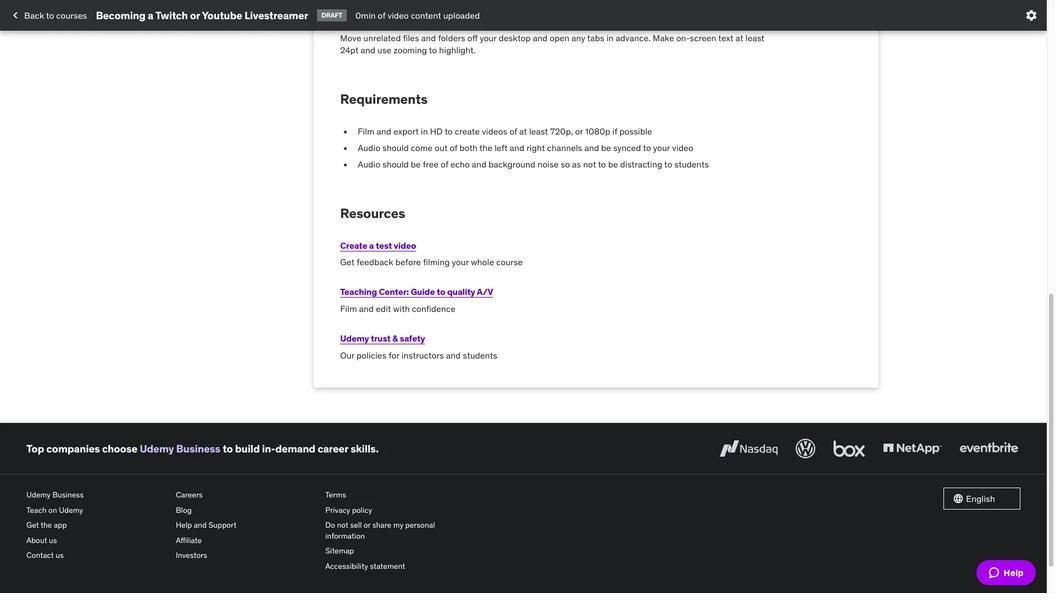Task type: locate. For each thing, give the bounding box(es) containing it.
your
[[480, 32, 497, 43], [654, 142, 670, 153], [452, 257, 469, 268]]

business up on
[[52, 490, 84, 500]]

least inside "for screencasts, clean up. move unrelated files and folders off your desktop and open any tabs in advance. make on-screen text at least 24pt and use zooming to highlight."
[[746, 32, 765, 43]]

1 vertical spatial in
[[421, 126, 428, 137]]

in
[[607, 32, 614, 43], [421, 126, 428, 137]]

and right echo
[[472, 159, 487, 170]]

skills.
[[351, 442, 379, 456]]

1 vertical spatial film
[[340, 303, 357, 314]]

eventbrite image
[[958, 437, 1021, 461]]

livestreamer
[[245, 9, 308, 22]]

a for test
[[369, 240, 374, 251]]

2 vertical spatial or
[[364, 521, 371, 531]]

create
[[455, 126, 480, 137]]

files
[[403, 32, 419, 43]]

1 vertical spatial not
[[337, 521, 348, 531]]

1 vertical spatial your
[[654, 142, 670, 153]]

0 vertical spatial least
[[746, 32, 765, 43]]

1 vertical spatial or
[[575, 126, 583, 137]]

1 horizontal spatial at
[[736, 32, 744, 43]]

teaching center: guide to quality a/v link
[[340, 287, 493, 298]]

2 vertical spatial your
[[452, 257, 469, 268]]

the
[[480, 142, 493, 153], [41, 521, 52, 531]]

open
[[550, 32, 570, 43]]

statement
[[370, 562, 405, 572]]

1 horizontal spatial least
[[746, 32, 765, 43]]

not up information
[[337, 521, 348, 531]]

with
[[393, 303, 410, 314]]

companies
[[46, 442, 100, 456]]

1 audio from the top
[[358, 142, 381, 153]]

or inside terms privacy policy do not sell or share my personal information sitemap accessibility statement
[[364, 521, 371, 531]]

students
[[675, 159, 709, 170], [463, 350, 498, 361]]

1 vertical spatial get
[[26, 521, 39, 531]]

audio for audio should come out of both the left and right channels and be synced to your video
[[358, 142, 381, 153]]

2 horizontal spatial or
[[575, 126, 583, 137]]

0 vertical spatial or
[[190, 9, 200, 22]]

your right off
[[480, 32, 497, 43]]

0 horizontal spatial film
[[340, 303, 357, 314]]

get down create
[[340, 257, 355, 268]]

0 vertical spatial should
[[383, 142, 409, 153]]

2 audio from the top
[[358, 159, 381, 170]]

least right text
[[746, 32, 765, 43]]

2 horizontal spatial your
[[654, 142, 670, 153]]

0 vertical spatial film
[[358, 126, 375, 137]]

guide
[[411, 287, 435, 298]]

1 vertical spatial video
[[673, 142, 694, 153]]

0 horizontal spatial business
[[52, 490, 84, 500]]

least
[[746, 32, 765, 43], [529, 126, 548, 137]]

medium image
[[9, 9, 22, 22]]

to left build on the bottom of page
[[223, 442, 233, 456]]

at right text
[[736, 32, 744, 43]]

0 vertical spatial a
[[148, 9, 154, 22]]

1 vertical spatial audio
[[358, 159, 381, 170]]

0 vertical spatial business
[[176, 442, 221, 456]]

1 vertical spatial us
[[56, 551, 64, 561]]

to right back
[[46, 10, 54, 21]]

of right 0min
[[378, 10, 386, 21]]

noise
[[538, 159, 559, 170]]

screen
[[690, 32, 717, 43]]

least up right
[[529, 126, 548, 137]]

the inside udemy business teach on udemy get the app about us contact us
[[41, 521, 52, 531]]

to up distracting
[[643, 142, 651, 153]]

udemy business link up careers on the left of page
[[140, 442, 221, 456]]

the for both
[[480, 142, 493, 153]]

or right sell
[[364, 521, 371, 531]]

of
[[378, 10, 386, 21], [510, 126, 517, 137], [450, 142, 458, 153], [441, 159, 449, 170]]

0 vertical spatial audio
[[358, 142, 381, 153]]

help
[[176, 521, 192, 531]]

do
[[326, 521, 335, 531]]

1 horizontal spatial a
[[369, 240, 374, 251]]

sitemap
[[326, 547, 354, 557]]

1 horizontal spatial students
[[675, 159, 709, 170]]

0 horizontal spatial students
[[463, 350, 498, 361]]

udemy trust & safety link
[[340, 333, 425, 344]]

business up careers on the left of page
[[176, 442, 221, 456]]

demand
[[275, 442, 316, 456]]

affiliate link
[[176, 534, 317, 549]]

to
[[46, 10, 54, 21], [429, 45, 437, 56], [445, 126, 453, 137], [643, 142, 651, 153], [598, 159, 606, 170], [665, 159, 673, 170], [437, 287, 446, 298], [223, 442, 233, 456]]

small image
[[953, 494, 964, 505]]

your left whole
[[452, 257, 469, 268]]

2 should from the top
[[383, 159, 409, 170]]

choose
[[102, 442, 138, 456]]

or right twitch
[[190, 9, 200, 22]]

1 vertical spatial at
[[520, 126, 527, 137]]

film down teaching
[[340, 303, 357, 314]]

quality
[[447, 287, 476, 298]]

us right contact
[[56, 551, 64, 561]]

a/v
[[477, 287, 493, 298]]

0 horizontal spatial a
[[148, 9, 154, 22]]

a left twitch
[[148, 9, 154, 22]]

blog
[[176, 506, 192, 515]]

and inside the careers blog help and support affiliate investors
[[194, 521, 207, 531]]

build
[[235, 442, 260, 456]]

your up distracting
[[654, 142, 670, 153]]

careers blog help and support affiliate investors
[[176, 490, 237, 561]]

1 vertical spatial a
[[369, 240, 374, 251]]

resources
[[340, 205, 405, 222]]

or
[[190, 9, 200, 22], [575, 126, 583, 137], [364, 521, 371, 531]]

0 vertical spatial at
[[736, 32, 744, 43]]

0 horizontal spatial at
[[520, 126, 527, 137]]

the left the left
[[480, 142, 493, 153]]

0 horizontal spatial or
[[190, 9, 200, 22]]

and right help
[[194, 521, 207, 531]]

in left the hd
[[421, 126, 428, 137]]

at up audio should come out of both the left and right channels and be synced to your video
[[520, 126, 527, 137]]

0 vertical spatial udemy business link
[[140, 442, 221, 456]]

0 horizontal spatial get
[[26, 521, 39, 531]]

0 horizontal spatial your
[[452, 257, 469, 268]]

us
[[49, 536, 57, 546], [56, 551, 64, 561]]

advance.
[[616, 32, 651, 43]]

at
[[736, 32, 744, 43], [520, 126, 527, 137]]

0 vertical spatial get
[[340, 257, 355, 268]]

1 vertical spatial should
[[383, 159, 409, 170]]

1 horizontal spatial in
[[607, 32, 614, 43]]

0 vertical spatial in
[[607, 32, 614, 43]]

and down 1080p
[[585, 142, 599, 153]]

1080p
[[585, 126, 611, 137]]

0 horizontal spatial not
[[337, 521, 348, 531]]

0 vertical spatial not
[[583, 159, 596, 170]]

left
[[495, 142, 508, 153]]

create a test video link
[[340, 240, 416, 251]]

in right tabs
[[607, 32, 614, 43]]

1 should from the top
[[383, 142, 409, 153]]

create a test video
[[340, 240, 416, 251]]

1 vertical spatial the
[[41, 521, 52, 531]]

1 horizontal spatial your
[[480, 32, 497, 43]]

0 horizontal spatial the
[[41, 521, 52, 531]]

export
[[394, 126, 419, 137]]

information
[[326, 532, 365, 541]]

0 vertical spatial the
[[480, 142, 493, 153]]

a
[[148, 9, 154, 22], [369, 240, 374, 251]]

distracting
[[621, 159, 663, 170]]

1 horizontal spatial or
[[364, 521, 371, 531]]

1 horizontal spatial film
[[358, 126, 375, 137]]

nasdaq image
[[718, 437, 781, 461]]

udemy trust & safety
[[340, 333, 425, 344]]

requirements
[[340, 91, 428, 108]]

udemy business link up get the app link
[[26, 488, 167, 503]]

synced
[[614, 142, 641, 153]]

netapp image
[[881, 437, 945, 461]]

tabs
[[588, 32, 605, 43]]

24pt
[[340, 45, 359, 56]]

at inside "for screencasts, clean up. move unrelated files and folders off your desktop and open any tabs in advance. make on-screen text at least 24pt and use zooming to highlight."
[[736, 32, 744, 43]]

film down requirements
[[358, 126, 375, 137]]

sell
[[350, 521, 362, 531]]

and right files
[[422, 32, 436, 43]]

audio up resources
[[358, 159, 381, 170]]

1 vertical spatial business
[[52, 490, 84, 500]]

business inside udemy business teach on udemy get the app about us contact us
[[52, 490, 84, 500]]

us right about
[[49, 536, 57, 546]]

of right videos
[[510, 126, 517, 137]]

udemy business teach on udemy get the app about us contact us
[[26, 490, 84, 561]]

english button
[[944, 488, 1021, 510]]

0min
[[356, 10, 376, 21]]

get
[[340, 257, 355, 268], [26, 521, 39, 531]]

1 horizontal spatial get
[[340, 257, 355, 268]]

feedback
[[357, 257, 394, 268]]

1 horizontal spatial the
[[480, 142, 493, 153]]

not inside terms privacy policy do not sell or share my personal information sitemap accessibility statement
[[337, 521, 348, 531]]

safety
[[400, 333, 425, 344]]

udemy right on
[[59, 506, 83, 515]]

udemy up teach
[[26, 490, 51, 500]]

get down teach
[[26, 521, 39, 531]]

audio down requirements
[[358, 142, 381, 153]]

terms
[[326, 490, 346, 500]]

720p,
[[551, 126, 573, 137]]

or right 720p,
[[575, 126, 583, 137]]

a left the test
[[369, 240, 374, 251]]

0 vertical spatial us
[[49, 536, 57, 546]]

video
[[388, 10, 409, 21], [673, 142, 694, 153], [394, 240, 416, 251]]

policy
[[352, 506, 372, 515]]

to right the zooming
[[429, 45, 437, 56]]

0 horizontal spatial least
[[529, 126, 548, 137]]

udemy up our
[[340, 333, 369, 344]]

0 vertical spatial students
[[675, 159, 709, 170]]

0 vertical spatial your
[[480, 32, 497, 43]]

uploaded
[[444, 10, 480, 21]]

not right as
[[583, 159, 596, 170]]

the left app
[[41, 521, 52, 531]]

udemy business link
[[140, 442, 221, 456], [26, 488, 167, 503]]

should
[[383, 142, 409, 153], [383, 159, 409, 170]]



Task type: vqa. For each thing, say whether or not it's contained in the screenshot.
Development within button
no



Task type: describe. For each thing, give the bounding box(es) containing it.
come
[[411, 142, 433, 153]]

be down synced
[[609, 159, 618, 170]]

make
[[653, 32, 675, 43]]

up.
[[433, 16, 446, 27]]

use
[[378, 45, 392, 56]]

film and edit with confidence
[[340, 303, 456, 314]]

0min of video content uploaded
[[356, 10, 480, 21]]

the for get
[[41, 521, 52, 531]]

&
[[393, 333, 398, 344]]

contact
[[26, 551, 54, 561]]

0 horizontal spatial in
[[421, 126, 428, 137]]

privacy
[[326, 506, 350, 515]]

investors
[[176, 551, 207, 561]]

1 vertical spatial least
[[529, 126, 548, 137]]

0 vertical spatial video
[[388, 10, 409, 21]]

move
[[340, 32, 362, 43]]

a for twitch
[[148, 9, 154, 22]]

my
[[394, 521, 404, 531]]

should for come
[[383, 142, 409, 153]]

in inside "for screencasts, clean up. move unrelated files and folders off your desktop and open any tabs in advance. make on-screen text at least 24pt and use zooming to highlight."
[[607, 32, 614, 43]]

terms link
[[326, 488, 466, 503]]

help and support link
[[176, 519, 317, 534]]

instructors
[[402, 350, 444, 361]]

if
[[613, 126, 618, 137]]

right
[[527, 142, 545, 153]]

filming
[[423, 257, 450, 268]]

create
[[340, 240, 368, 251]]

app
[[54, 521, 67, 531]]

background
[[489, 159, 536, 170]]

get inside udemy business teach on udemy get the app about us contact us
[[26, 521, 39, 531]]

confidence
[[412, 303, 456, 314]]

out
[[435, 142, 448, 153]]

our policies for instructors and students
[[340, 350, 498, 361]]

text
[[719, 32, 734, 43]]

off
[[468, 32, 478, 43]]

and right the instructors
[[446, 350, 461, 361]]

terms privacy policy do not sell or share my personal information sitemap accessibility statement
[[326, 490, 435, 572]]

unrelated
[[364, 32, 401, 43]]

share
[[373, 521, 392, 531]]

sitemap link
[[326, 545, 466, 560]]

any
[[572, 32, 586, 43]]

about
[[26, 536, 47, 546]]

back
[[24, 10, 44, 21]]

1 vertical spatial students
[[463, 350, 498, 361]]

videos
[[482, 126, 508, 137]]

investors link
[[176, 549, 317, 564]]

for
[[340, 16, 354, 27]]

and left export
[[377, 126, 392, 137]]

and right the left
[[510, 142, 525, 153]]

careers link
[[176, 488, 317, 503]]

1 horizontal spatial business
[[176, 442, 221, 456]]

box image
[[831, 437, 868, 461]]

both
[[460, 142, 478, 153]]

get feedback before filming your whole course
[[340, 257, 523, 268]]

career
[[318, 442, 349, 456]]

about us link
[[26, 534, 167, 549]]

before
[[396, 257, 421, 268]]

be down 1080p
[[602, 142, 611, 153]]

accessibility statement link
[[326, 560, 466, 575]]

and left use
[[361, 45, 376, 56]]

careers
[[176, 490, 203, 500]]

1 horizontal spatial not
[[583, 159, 596, 170]]

for
[[389, 350, 400, 361]]

volkswagen image
[[794, 437, 818, 461]]

in-
[[262, 442, 275, 456]]

to right as
[[598, 159, 606, 170]]

center:
[[379, 287, 409, 298]]

to right guide
[[437, 287, 446, 298]]

english
[[967, 494, 996, 505]]

teaching center: guide to quality a/v
[[340, 287, 493, 298]]

should for be
[[383, 159, 409, 170]]

hd
[[430, 126, 443, 137]]

to right the hd
[[445, 126, 453, 137]]

course settings image
[[1025, 9, 1039, 22]]

echo
[[451, 159, 470, 170]]

back to courses link
[[9, 6, 87, 25]]

highlight.
[[439, 45, 476, 56]]

on-
[[677, 32, 690, 43]]

of right free
[[441, 159, 449, 170]]

course
[[497, 257, 523, 268]]

and left open in the top of the page
[[533, 32, 548, 43]]

policies
[[357, 350, 387, 361]]

be left free
[[411, 159, 421, 170]]

support
[[209, 521, 237, 531]]

audio for audio should be free of echo and background noise so as not to be distracting to students
[[358, 159, 381, 170]]

on
[[48, 506, 57, 515]]

accessibility
[[326, 562, 368, 572]]

to right distracting
[[665, 159, 673, 170]]

contact us link
[[26, 549, 167, 564]]

and left edit
[[359, 303, 374, 314]]

top companies choose udemy business to build in-demand career skills.
[[26, 442, 379, 456]]

teach
[[26, 506, 47, 515]]

desktop
[[499, 32, 531, 43]]

draft
[[321, 11, 342, 19]]

get the app link
[[26, 519, 167, 534]]

screencasts,
[[355, 16, 407, 27]]

our
[[340, 350, 355, 361]]

udemy right choose
[[140, 442, 174, 456]]

channels
[[547, 142, 583, 153]]

1 vertical spatial udemy business link
[[26, 488, 167, 503]]

2 vertical spatial video
[[394, 240, 416, 251]]

teach on udemy link
[[26, 503, 167, 519]]

film and export in hd to create videos of at least 720p, or 1080p if possible
[[358, 126, 653, 137]]

to inside "for screencasts, clean up. move unrelated files and folders off your desktop and open any tabs in advance. make on-screen text at least 24pt and use zooming to highlight."
[[429, 45, 437, 56]]

youtube
[[202, 9, 242, 22]]

twitch
[[155, 9, 188, 22]]

film for film and export in hd to create videos of at least 720p, or 1080p if possible
[[358, 126, 375, 137]]

your inside "for screencasts, clean up. move unrelated files and folders off your desktop and open any tabs in advance. make on-screen text at least 24pt and use zooming to highlight."
[[480, 32, 497, 43]]

trust
[[371, 333, 391, 344]]

teaching
[[340, 287, 377, 298]]

back to courses
[[24, 10, 87, 21]]

blog link
[[176, 503, 317, 519]]

test
[[376, 240, 392, 251]]

audio should come out of both the left and right channels and be synced to your video
[[358, 142, 694, 153]]

audio should be free of echo and background noise so as not to be distracting to students
[[358, 159, 709, 170]]

film for film and edit with confidence
[[340, 303, 357, 314]]

of right "out"
[[450, 142, 458, 153]]



